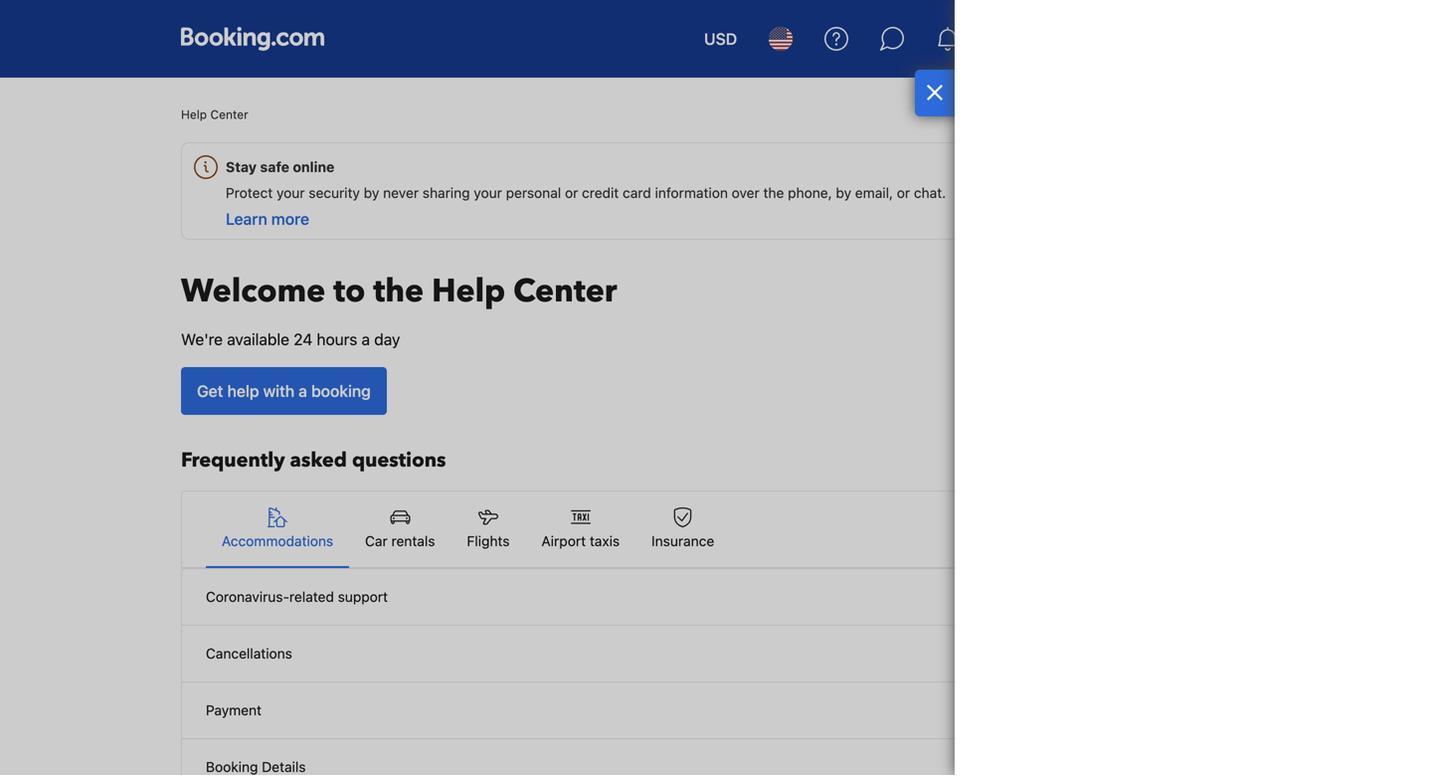 Task type: vqa. For each thing, say whether or not it's contained in the screenshot.
the Flights Button
yes



Task type: locate. For each thing, give the bounding box(es) containing it.
0 vertical spatial the
[[764, 185, 784, 201]]

0 horizontal spatial or
[[565, 185, 578, 201]]

airport taxis button
[[526, 492, 636, 567]]

1 vertical spatial a
[[299, 382, 307, 400]]

online
[[293, 159, 335, 175]]

with
[[263, 382, 295, 400]]

a right with
[[299, 382, 307, 400]]

help
[[181, 107, 207, 121], [432, 270, 506, 313]]

usd
[[705, 29, 738, 48]]

flights button
[[451, 492, 526, 567]]

a left "day"
[[362, 330, 370, 349]]

1 horizontal spatial or
[[897, 185, 911, 201]]

1 by from the left
[[364, 185, 379, 201]]

tab list
[[182, 492, 1251, 569]]

1 horizontal spatial your
[[474, 185, 502, 201]]

airport taxis
[[542, 533, 620, 549]]

your
[[277, 185, 305, 201], [474, 185, 502, 201]]

a inside button
[[299, 382, 307, 400]]

get
[[197, 382, 223, 400]]

questions
[[352, 447, 446, 474]]

to
[[334, 270, 366, 313]]

or
[[565, 185, 578, 201], [897, 185, 911, 201]]

related
[[290, 589, 334, 605]]

your up more
[[277, 185, 305, 201]]

0 horizontal spatial a
[[299, 382, 307, 400]]

your right sharing
[[474, 185, 502, 201]]

coronavirus-related support button
[[182, 569, 1251, 626]]

stay safe online
[[226, 159, 335, 175]]

stay safe online button
[[190, 143, 1251, 183]]

stay
[[226, 159, 257, 175]]

0 horizontal spatial by
[[364, 185, 379, 201]]

information
[[655, 185, 728, 201]]

2 your from the left
[[474, 185, 502, 201]]

protect your security by never sharing your personal or credit card information over the phone, by email, or chat. learn more
[[226, 185, 946, 228]]

booking.com online hotel reservations image
[[181, 27, 324, 51]]

the right to
[[373, 270, 424, 313]]

coronavirus-related support
[[206, 589, 388, 605]]

the
[[764, 185, 784, 201], [373, 270, 424, 313]]

1 horizontal spatial center
[[514, 270, 617, 313]]

by
[[364, 185, 379, 201], [836, 185, 852, 201]]

1 horizontal spatial the
[[764, 185, 784, 201]]

available
[[227, 330, 290, 349]]

1 horizontal spatial help
[[432, 270, 506, 313]]

0 vertical spatial a
[[362, 330, 370, 349]]

by left 'never'
[[364, 185, 379, 201]]

cancellations
[[206, 645, 292, 662]]

email,
[[856, 185, 894, 201]]

protect
[[226, 185, 273, 201]]

1 horizontal spatial by
[[836, 185, 852, 201]]

by left the email, at the top of the page
[[836, 185, 852, 201]]

0 horizontal spatial your
[[277, 185, 305, 201]]

center down protect your security by never sharing your personal or credit card information over the phone, by email, or chat. learn more
[[514, 270, 617, 313]]

learn
[[226, 209, 267, 228]]

center
[[210, 107, 248, 121], [514, 270, 617, 313]]

close image
[[926, 85, 944, 100]]

taxis
[[590, 533, 620, 549]]

accommodations button
[[206, 492, 349, 567]]

1 horizontal spatial a
[[362, 330, 370, 349]]

center up stay on the left top
[[210, 107, 248, 121]]

coronavirus-
[[206, 589, 290, 605]]

payment
[[206, 702, 262, 718]]

1 vertical spatial the
[[373, 270, 424, 313]]

a
[[362, 330, 370, 349], [299, 382, 307, 400]]

or left credit on the left top
[[565, 185, 578, 201]]

0 vertical spatial help
[[181, 107, 207, 121]]

1 or from the left
[[565, 185, 578, 201]]

24
[[294, 330, 313, 349]]

tab list containing accommodations
[[182, 492, 1251, 569]]

chat.
[[914, 185, 946, 201]]

personal
[[506, 185, 561, 201]]

0 vertical spatial center
[[210, 107, 248, 121]]

the right the over
[[764, 185, 784, 201]]

1 vertical spatial help
[[432, 270, 506, 313]]

or left chat.
[[897, 185, 911, 201]]

frequently asked questions
[[181, 447, 446, 474]]



Task type: describe. For each thing, give the bounding box(es) containing it.
get help with a booking
[[197, 382, 371, 400]]

get help with a booking button
[[181, 367, 387, 415]]

0 horizontal spatial center
[[210, 107, 248, 121]]

more
[[271, 209, 309, 228]]

welcome
[[181, 270, 326, 313]]

cancellations button
[[182, 626, 1251, 683]]

hours
[[317, 330, 358, 349]]

card
[[623, 185, 652, 201]]

frequently
[[181, 447, 285, 474]]

phone,
[[788, 185, 833, 201]]

payment button
[[182, 683, 1251, 739]]

the inside protect your security by never sharing your personal or credit card information over the phone, by email, or chat. learn more
[[764, 185, 784, 201]]

accommodations
[[222, 533, 333, 549]]

we're
[[181, 330, 223, 349]]

support
[[338, 589, 388, 605]]

car rentals
[[365, 533, 435, 549]]

learn more link
[[226, 209, 309, 228]]

2 or from the left
[[897, 185, 911, 201]]

rentals
[[392, 533, 435, 549]]

security
[[309, 185, 360, 201]]

0 horizontal spatial help
[[181, 107, 207, 121]]

never
[[383, 185, 419, 201]]

help
[[227, 382, 259, 400]]

usd button
[[693, 15, 749, 63]]

2 by from the left
[[836, 185, 852, 201]]

booking
[[311, 382, 371, 400]]

1 your from the left
[[277, 185, 305, 201]]

sharing
[[423, 185, 470, 201]]

over
[[732, 185, 760, 201]]

car rentals button
[[349, 492, 451, 567]]

insurance button
[[636, 492, 731, 567]]

airport
[[542, 533, 586, 549]]

insurance
[[652, 533, 715, 549]]

help center
[[181, 107, 248, 121]]

travel alert element
[[181, 142, 1252, 240]]

asked
[[290, 447, 347, 474]]

safe
[[260, 159, 290, 175]]

0 horizontal spatial the
[[373, 270, 424, 313]]

welcome to the help center
[[181, 270, 617, 313]]

1 vertical spatial center
[[514, 270, 617, 313]]

car
[[365, 533, 388, 549]]

we're available 24 hours a day
[[181, 330, 400, 349]]

credit
[[582, 185, 619, 201]]

day
[[374, 330, 400, 349]]

flights
[[467, 533, 510, 549]]



